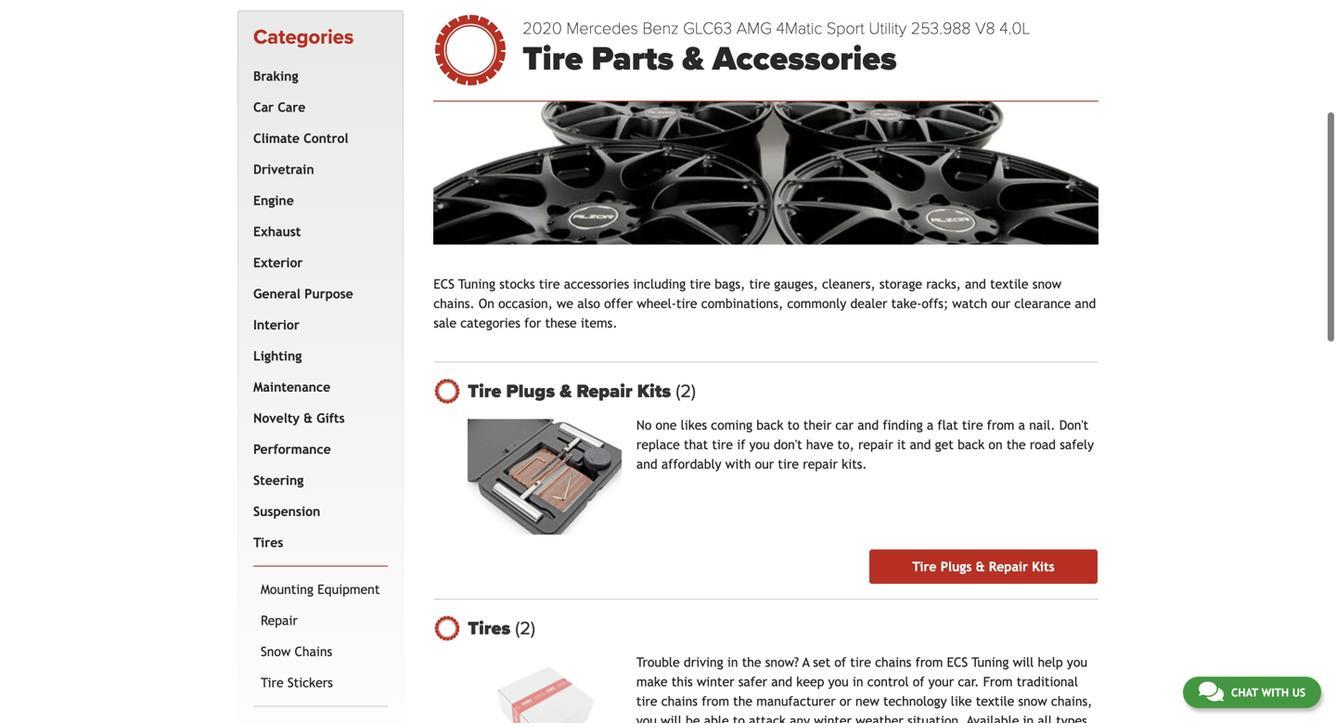 Task type: describe. For each thing, give the bounding box(es) containing it.
accessories
[[564, 277, 630, 292]]

mounting equipment link
[[257, 574, 384, 605]]

repair for topmost the tire plugs & repair kits link
[[577, 380, 633, 403]]

novelty
[[253, 411, 300, 425]]

tires subcategories element
[[253, 566, 388, 707]]

0 vertical spatial back
[[757, 418, 784, 433]]

get
[[935, 437, 954, 452]]

1 horizontal spatial will
[[1013, 655, 1034, 670]]

attack
[[749, 714, 786, 723]]

tire for bottommost the tire plugs & repair kits link
[[913, 559, 937, 574]]

our inside 'no one likes coming back to their car and finding a flat tire from a nail. don't replace that tire if you don't have to, repair it and get back on the road safely and affordably with our tire repair kits.'
[[755, 457, 774, 472]]

general purpose link
[[250, 278, 384, 309]]

trouble driving in the snow?   a set of tire chains from ecs tuning will help you make this winter safer and keep you in control of your car.   from traditional tire chains from the manufacturer or new technology like textile snow chains, you will be able to attack any winter weather situation.   available in all ty
[[637, 655, 1093, 723]]

0 vertical spatial kits
[[638, 380, 671, 403]]

and right car
[[858, 418, 879, 433]]

tires thumbnail image image
[[468, 656, 622, 723]]

with inside 'no one likes coming back to their car and finding a flat tire from a nail. don't replace that tire if you don't have to, repair it and get back on the road safely and affordably with our tire repair kits.'
[[726, 457, 751, 472]]

1 vertical spatial with
[[1262, 686, 1290, 699]]

1 horizontal spatial tires
[[468, 617, 515, 640]]

chat
[[1232, 686, 1259, 699]]

climate
[[253, 131, 300, 146]]

ecs inside "trouble driving in the snow?   a set of tire chains from ecs tuning will help you make this winter safer and keep you in control of your car.   from traditional tire chains from the manufacturer or new technology like textile snow chains, you will be able to attack any winter weather situation.   available in all ty"
[[947, 655, 968, 670]]

1 vertical spatial the
[[742, 655, 762, 670]]

braking link
[[250, 61, 384, 92]]

bags,
[[715, 277, 746, 292]]

you right help
[[1067, 655, 1088, 670]]

for
[[525, 316, 541, 331]]

on
[[479, 296, 495, 311]]

braking
[[253, 69, 298, 83]]

their
[[804, 418, 832, 433]]

tire plugs & repair kits for topmost the tire plugs & repair kits link
[[468, 380, 676, 403]]

0 horizontal spatial tires link
[[250, 527, 384, 558]]

2 vertical spatial in
[[1024, 714, 1034, 723]]

0 horizontal spatial from
[[702, 694, 730, 709]]

affordably
[[662, 457, 722, 472]]

sale
[[434, 316, 457, 331]]

tire stickers link
[[257, 667, 384, 698]]

tuning inside ecs tuning stocks tire accessories including tire bags, tire gauges, cleaners, storage racks, and textile snow chains. on occasion, we also offer wheel-tire combinations, commonly dealer take-offs; watch our clearance and sale categories for these items.
[[458, 277, 496, 292]]

finding
[[883, 418, 923, 433]]

glc63
[[683, 19, 733, 39]]

tire for tire stickers link
[[261, 675, 284, 690]]

safely
[[1060, 437, 1095, 452]]

keep
[[797, 675, 825, 689]]

have
[[807, 437, 834, 452]]

and right it
[[910, 437, 931, 452]]

novelty & gifts
[[253, 411, 345, 425]]

this
[[672, 675, 693, 689]]

car
[[836, 418, 854, 433]]

chains,
[[1052, 694, 1093, 709]]

textile inside ecs tuning stocks tire accessories including tire bags, tire gauges, cleaners, storage racks, and textile snow chains. on occasion, we also offer wheel-tire combinations, commonly dealer take-offs; watch our clearance and sale categories for these items.
[[991, 277, 1029, 292]]

utility
[[869, 19, 907, 39]]

maintenance link
[[250, 372, 384, 403]]

v8
[[976, 19, 996, 39]]

1 a from the left
[[927, 418, 934, 433]]

the inside 'no one likes coming back to their car and finding a flat tire from a nail. don't replace that tire if you don't have to, repair it and get back on the road safely and affordably with our tire repair kits.'
[[1007, 437, 1026, 452]]

car care
[[253, 100, 306, 114]]

purpose
[[305, 286, 353, 301]]

tire inside 2020 mercedes benz glc63 amg 4matic sport utility 253.988 v8 4.0l tire parts & accessories
[[523, 39, 583, 79]]

to inside 'no one likes coming back to their car and finding a flat tire from a nail. don't replace that tire if you don't have to, repair it and get back on the road safely and affordably with our tire repair kits.'
[[788, 418, 800, 433]]

performance
[[253, 442, 331, 457]]

any
[[790, 714, 810, 723]]

performance link
[[250, 434, 384, 465]]

climate control
[[253, 131, 349, 146]]

0 vertical spatial of
[[835, 655, 847, 670]]

technology
[[884, 694, 947, 709]]

control
[[868, 675, 909, 689]]

category navigation element
[[238, 10, 404, 723]]

drivetrain
[[253, 162, 314, 177]]

tires inside category navigation element
[[253, 535, 283, 550]]

wheel-
[[637, 296, 677, 311]]

tire down including
[[677, 296, 698, 311]]

& inside 2020 mercedes benz glc63 amg 4matic sport utility 253.988 v8 4.0l tire parts & accessories
[[683, 39, 704, 79]]

car care link
[[250, 92, 384, 123]]

0 vertical spatial repair
[[859, 437, 894, 452]]

commonly
[[788, 296, 847, 311]]

tire plugs & repair kits for bottommost the tire plugs & repair kits link
[[913, 559, 1055, 574]]

general
[[253, 286, 301, 301]]

exhaust
[[253, 224, 301, 239]]

drivetrain link
[[250, 154, 384, 185]]

suspension
[[253, 504, 321, 519]]

chat with us link
[[1183, 677, 1322, 708]]

car
[[253, 100, 274, 114]]

steering
[[253, 473, 304, 488]]

weather
[[856, 714, 904, 723]]

mounting
[[261, 582, 314, 597]]

kits.
[[842, 457, 868, 472]]

lighting link
[[250, 341, 384, 372]]

watch
[[953, 296, 988, 311]]

racks,
[[927, 277, 962, 292]]

tire plugs & repair kits thumbnail image image
[[468, 419, 622, 535]]

snow?
[[766, 655, 799, 670]]

from
[[984, 675, 1013, 689]]

and up watch
[[965, 277, 987, 292]]

ecs tuning stocks tire accessories including tire bags, tire gauges, cleaners, storage racks, and textile snow chains. on occasion, we also offer wheel-tire combinations, commonly dealer take-offs; watch our clearance and sale categories for these items.
[[434, 277, 1097, 331]]

available
[[967, 714, 1020, 723]]

chat with us
[[1232, 686, 1306, 699]]

from inside 'no one likes coming back to their car and finding a flat tire from a nail. don't replace that tire if you don't have to, repair it and get back on the road safely and affordably with our tire repair kits.'
[[987, 418, 1015, 433]]

able
[[704, 714, 729, 723]]

sport
[[827, 19, 865, 39]]

mercedes
[[567, 19, 639, 39]]

you down make
[[637, 714, 657, 723]]

0 horizontal spatial winter
[[697, 675, 735, 689]]

0 vertical spatial tire plugs & repair kits link
[[468, 380, 1098, 403]]

snow inside ecs tuning stocks tire accessories including tire bags, tire gauges, cleaners, storage racks, and textile snow chains. on occasion, we also offer wheel-tire combinations, commonly dealer take-offs; watch our clearance and sale categories for these items.
[[1033, 277, 1062, 292]]

equipment
[[318, 582, 380, 597]]

tire stickers
[[261, 675, 333, 690]]

1 vertical spatial plugs
[[941, 559, 972, 574]]

replace
[[637, 437, 680, 452]]

combinations,
[[702, 296, 784, 311]]

our inside ecs tuning stocks tire accessories including tire bags, tire gauges, cleaners, storage racks, and textile snow chains. on occasion, we also offer wheel-tire combinations, commonly dealer take-offs; watch our clearance and sale categories for these items.
[[992, 296, 1011, 311]]



Task type: locate. For each thing, give the bounding box(es) containing it.
textile inside "trouble driving in the snow?   a set of tire chains from ecs tuning will help you make this winter safer and keep you in control of your car.   from traditional tire chains from the manufacturer or new technology like textile snow chains, you will be able to attack any winter weather situation.   available in all ty"
[[976, 694, 1015, 709]]

0 vertical spatial tires
[[253, 535, 283, 550]]

winter down driving
[[697, 675, 735, 689]]

0 horizontal spatial chains
[[662, 694, 698, 709]]

0 horizontal spatial with
[[726, 457, 751, 472]]

0 vertical spatial chains
[[875, 655, 912, 670]]

parts
[[592, 39, 674, 79]]

from
[[987, 418, 1015, 433], [916, 655, 943, 670], [702, 694, 730, 709]]

engine
[[253, 193, 294, 208]]

repair for bottommost the tire plugs & repair kits link
[[989, 559, 1029, 574]]

tire down make
[[637, 694, 658, 709]]

will
[[1013, 655, 1034, 670], [661, 714, 682, 723]]

you inside 'no one likes coming back to their car and finding a flat tire from a nail. don't replace that tire if you don't have to, repair it and get back on the road safely and affordably with our tire repair kits.'
[[750, 437, 770, 452]]

0 horizontal spatial tuning
[[458, 277, 496, 292]]

0 vertical spatial will
[[1013, 655, 1034, 670]]

0 horizontal spatial back
[[757, 418, 784, 433]]

0 vertical spatial ecs
[[434, 277, 455, 292]]

2 a from the left
[[1019, 418, 1026, 433]]

tires link up snow?
[[468, 617, 1098, 640]]

winter
[[697, 675, 735, 689], [814, 714, 852, 723]]

engine link
[[250, 185, 384, 216]]

make
[[637, 675, 668, 689]]

amg
[[737, 19, 772, 39]]

road
[[1030, 437, 1056, 452]]

be
[[686, 714, 700, 723]]

tires up tires thumbnail image
[[468, 617, 515, 640]]

&
[[683, 39, 704, 79], [560, 380, 572, 403], [304, 411, 313, 425], [976, 559, 985, 574]]

snow inside "trouble driving in the snow?   a set of tire chains from ecs tuning will help you make this winter safer and keep you in control of your car.   from traditional tire chains from the manufacturer or new technology like textile snow chains, you will be able to attack any winter weather situation.   available in all ty"
[[1019, 694, 1048, 709]]

0 vertical spatial to
[[788, 418, 800, 433]]

1 vertical spatial repair
[[989, 559, 1029, 574]]

also
[[578, 296, 601, 311]]

1 vertical spatial tires link
[[468, 617, 1098, 640]]

to right able
[[733, 714, 745, 723]]

0 horizontal spatial repair
[[803, 457, 838, 472]]

1 vertical spatial tuning
[[972, 655, 1009, 670]]

0 vertical spatial the
[[1007, 437, 1026, 452]]

one
[[656, 418, 677, 433]]

don't
[[774, 437, 803, 452]]

occasion,
[[499, 296, 553, 311]]

and right clearance
[[1075, 296, 1097, 311]]

tire
[[539, 277, 560, 292], [690, 277, 711, 292], [750, 277, 771, 292], [677, 296, 698, 311], [962, 418, 984, 433], [712, 437, 733, 452], [778, 457, 799, 472], [851, 655, 872, 670], [637, 694, 658, 709]]

our
[[992, 296, 1011, 311], [755, 457, 774, 472]]

2020 mercedes benz glc63 amg 4matic sport utility 253.988 v8 4.0l tire parts & accessories
[[523, 19, 1031, 79]]

with down if
[[726, 457, 751, 472]]

1 horizontal spatial tire plugs & repair kits
[[913, 559, 1055, 574]]

tire down don't
[[778, 457, 799, 472]]

1 horizontal spatial tires link
[[468, 617, 1098, 640]]

chains up control
[[875, 655, 912, 670]]

benz
[[643, 19, 679, 39]]

it
[[898, 437, 906, 452]]

0 horizontal spatial to
[[733, 714, 745, 723]]

the down safer at the bottom
[[734, 694, 753, 709]]

1 vertical spatial tire plugs & repair kits link
[[870, 550, 1098, 584]]

1 vertical spatial ecs
[[947, 655, 968, 670]]

0 vertical spatial winter
[[697, 675, 735, 689]]

a left nail.
[[1019, 418, 1026, 433]]

all
[[1038, 714, 1053, 723]]

you up or at the bottom
[[829, 675, 849, 689]]

0 horizontal spatial kits
[[638, 380, 671, 403]]

snow up clearance
[[1033, 277, 1062, 292]]

back up don't
[[757, 418, 784, 433]]

textile
[[991, 277, 1029, 292], [976, 694, 1015, 709]]

cleaners,
[[822, 277, 876, 292]]

set
[[813, 655, 831, 670]]

2 horizontal spatial in
[[1024, 714, 1034, 723]]

1 vertical spatial textile
[[976, 694, 1015, 709]]

0 horizontal spatial will
[[661, 714, 682, 723]]

0 vertical spatial our
[[992, 296, 1011, 311]]

comments image
[[1199, 680, 1224, 703]]

1 vertical spatial tire plugs & repair kits
[[913, 559, 1055, 574]]

tuning up on
[[458, 277, 496, 292]]

offs;
[[922, 296, 949, 311]]

situation.
[[908, 714, 964, 723]]

tire parts & accessories banner image image
[[434, 102, 1099, 245]]

tire plugs & repair kits link
[[468, 380, 1098, 403], [870, 550, 1098, 584]]

chains
[[295, 644, 333, 659]]

4.0l
[[1000, 19, 1031, 39]]

your
[[929, 675, 954, 689]]

winter down or at the bottom
[[814, 714, 852, 723]]

0 horizontal spatial a
[[927, 418, 934, 433]]

new
[[856, 694, 880, 709]]

climate control link
[[250, 123, 384, 154]]

of up technology
[[913, 675, 925, 689]]

tire up control
[[851, 655, 872, 670]]

tire left bags,
[[690, 277, 711, 292]]

with
[[726, 457, 751, 472], [1262, 686, 1290, 699]]

1 vertical spatial will
[[661, 714, 682, 723]]

1 vertical spatial snow
[[1019, 694, 1048, 709]]

our down don't
[[755, 457, 774, 472]]

chains down this
[[662, 694, 698, 709]]

2 horizontal spatial from
[[987, 418, 1015, 433]]

interior
[[253, 317, 300, 332]]

repair left it
[[859, 437, 894, 452]]

1 vertical spatial of
[[913, 675, 925, 689]]

from up able
[[702, 694, 730, 709]]

interior link
[[250, 309, 384, 341]]

exterior link
[[250, 247, 384, 278]]

repair inside tires subcategories 'element'
[[261, 613, 298, 628]]

1 vertical spatial our
[[755, 457, 774, 472]]

stickers
[[288, 675, 333, 690]]

repair link
[[257, 605, 384, 636]]

nail.
[[1030, 418, 1056, 433]]

ecs inside ecs tuning stocks tire accessories including tire bags, tire gauges, cleaners, storage racks, and textile snow chains. on occasion, we also offer wheel-tire combinations, commonly dealer take-offs; watch our clearance and sale categories for these items.
[[434, 277, 455, 292]]

1 horizontal spatial to
[[788, 418, 800, 433]]

in up new
[[853, 675, 864, 689]]

a
[[927, 418, 934, 433], [1019, 418, 1026, 433]]

tire for topmost the tire plugs & repair kits link
[[468, 380, 502, 403]]

1 vertical spatial from
[[916, 655, 943, 670]]

ecs up chains.
[[434, 277, 455, 292]]

and down snow?
[[772, 675, 793, 689]]

0 vertical spatial tires link
[[250, 527, 384, 558]]

0 horizontal spatial tire plugs & repair kits
[[468, 380, 676, 403]]

1 horizontal spatial in
[[853, 675, 864, 689]]

novelty & gifts link
[[250, 403, 384, 434]]

to
[[788, 418, 800, 433], [733, 714, 745, 723]]

tires link down suspension
[[250, 527, 384, 558]]

0 vertical spatial tire plugs & repair kits
[[468, 380, 676, 403]]

repair down 'have'
[[803, 457, 838, 472]]

2 vertical spatial from
[[702, 694, 730, 709]]

items.
[[581, 316, 618, 331]]

snow chains
[[261, 644, 333, 659]]

will left the be
[[661, 714, 682, 723]]

2 vertical spatial repair
[[261, 613, 298, 628]]

back left on
[[958, 437, 985, 452]]

1 horizontal spatial tuning
[[972, 655, 1009, 670]]

tuning up from
[[972, 655, 1009, 670]]

of right set
[[835, 655, 847, 670]]

repair
[[577, 380, 633, 403], [989, 559, 1029, 574], [261, 613, 298, 628]]

stocks
[[500, 277, 535, 292]]

clearance
[[1015, 296, 1072, 311]]

mounting equipment
[[261, 582, 380, 597]]

tire up combinations,
[[750, 277, 771, 292]]

1 horizontal spatial of
[[913, 675, 925, 689]]

2 horizontal spatial repair
[[989, 559, 1029, 574]]

tuning inside "trouble driving in the snow?   a set of tire chains from ecs tuning will help you make this winter safer and keep you in control of your car.   from traditional tire chains from the manufacturer or new technology like textile snow chains, you will be able to attack any winter weather situation.   available in all ty"
[[972, 655, 1009, 670]]

1 horizontal spatial chains
[[875, 655, 912, 670]]

categories
[[253, 25, 354, 50]]

0 vertical spatial plugs
[[506, 380, 555, 403]]

& inside novelty & gifts link
[[304, 411, 313, 425]]

gauges,
[[774, 277, 819, 292]]

we
[[557, 296, 574, 311]]

1 horizontal spatial repair
[[577, 380, 633, 403]]

1 horizontal spatial plugs
[[941, 559, 972, 574]]

tires down suspension
[[253, 535, 283, 550]]

exterior
[[253, 255, 303, 270]]

0 horizontal spatial tires
[[253, 535, 283, 550]]

253.988
[[911, 19, 971, 39]]

storage
[[880, 277, 923, 292]]

1 horizontal spatial from
[[916, 655, 943, 670]]

with left us
[[1262, 686, 1290, 699]]

1 horizontal spatial repair
[[859, 437, 894, 452]]

in right driving
[[728, 655, 738, 670]]

0 horizontal spatial plugs
[[506, 380, 555, 403]]

or
[[840, 694, 852, 709]]

control
[[304, 131, 349, 146]]

1 horizontal spatial our
[[992, 296, 1011, 311]]

the right on
[[1007, 437, 1026, 452]]

2020
[[523, 19, 562, 39]]

1 vertical spatial chains
[[662, 694, 698, 709]]

the up safer at the bottom
[[742, 655, 762, 670]]

0 horizontal spatial in
[[728, 655, 738, 670]]

0 vertical spatial from
[[987, 418, 1015, 433]]

1 vertical spatial in
[[853, 675, 864, 689]]

1 horizontal spatial ecs
[[947, 655, 968, 670]]

4matic
[[777, 19, 823, 39]]

1 horizontal spatial winter
[[814, 714, 852, 723]]

tire inside 'element'
[[261, 675, 284, 690]]

snow
[[261, 644, 291, 659]]

0 horizontal spatial repair
[[261, 613, 298, 628]]

textile up clearance
[[991, 277, 1029, 292]]

0 vertical spatial with
[[726, 457, 751, 472]]

a
[[803, 655, 810, 670]]

snow up the all at the bottom right of page
[[1019, 694, 1048, 709]]

chains
[[875, 655, 912, 670], [662, 694, 698, 709]]

tire left if
[[712, 437, 733, 452]]

1 horizontal spatial kits
[[1033, 559, 1055, 574]]

snow
[[1033, 277, 1062, 292], [1019, 694, 1048, 709]]

these
[[545, 316, 577, 331]]

0 horizontal spatial of
[[835, 655, 847, 670]]

0 vertical spatial repair
[[577, 380, 633, 403]]

tires link
[[250, 527, 384, 558], [468, 617, 1098, 640]]

driving
[[684, 655, 724, 670]]

0 vertical spatial snow
[[1033, 277, 1062, 292]]

from up the your
[[916, 655, 943, 670]]

1 vertical spatial repair
[[803, 457, 838, 472]]

1 vertical spatial winter
[[814, 714, 852, 723]]

general purpose
[[253, 286, 353, 301]]

accessories
[[713, 39, 897, 79]]

tire up we
[[539, 277, 560, 292]]

and inside "trouble driving in the snow?   a set of tire chains from ecs tuning will help you make this winter safer and keep you in control of your car.   from traditional tire chains from the manufacturer or new technology like textile snow chains, you will be able to attack any winter weather situation.   available in all ty"
[[772, 675, 793, 689]]

1 vertical spatial back
[[958, 437, 985, 452]]

in left the all at the bottom right of page
[[1024, 714, 1034, 723]]

1 horizontal spatial with
[[1262, 686, 1290, 699]]

help
[[1038, 655, 1064, 670]]

1 horizontal spatial a
[[1019, 418, 1026, 433]]

tire right flat in the bottom of the page
[[962, 418, 984, 433]]

if
[[737, 437, 746, 452]]

manufacturer
[[757, 694, 836, 709]]

you right if
[[750, 437, 770, 452]]

0 horizontal spatial our
[[755, 457, 774, 472]]

1 vertical spatial to
[[733, 714, 745, 723]]

to up don't
[[788, 418, 800, 433]]

to inside "trouble driving in the snow?   a set of tire chains from ecs tuning will help you make this winter safer and keep you in control of your car.   from traditional tire chains from the manufacturer or new technology like textile snow chains, you will be able to attack any winter weather situation.   available in all ty"
[[733, 714, 745, 723]]

from up on
[[987, 418, 1015, 433]]

suspension link
[[250, 496, 384, 527]]

1 vertical spatial tires
[[468, 617, 515, 640]]

ecs up car.
[[947, 655, 968, 670]]

trouble
[[637, 655, 680, 670]]

0 vertical spatial textile
[[991, 277, 1029, 292]]

safer
[[739, 675, 768, 689]]

will left help
[[1013, 655, 1034, 670]]

0 vertical spatial tuning
[[458, 277, 496, 292]]

a left flat in the bottom of the page
[[927, 418, 934, 433]]

0 horizontal spatial ecs
[[434, 277, 455, 292]]

on
[[989, 437, 1003, 452]]

and down replace
[[637, 457, 658, 472]]

textile up the 'available'
[[976, 694, 1015, 709]]

like
[[951, 694, 972, 709]]

our right watch
[[992, 296, 1011, 311]]

2 vertical spatial the
[[734, 694, 753, 709]]

in
[[728, 655, 738, 670], [853, 675, 864, 689], [1024, 714, 1034, 723]]

1 vertical spatial kits
[[1033, 559, 1055, 574]]

1 horizontal spatial back
[[958, 437, 985, 452]]

0 vertical spatial in
[[728, 655, 738, 670]]



Task type: vqa. For each thing, say whether or not it's contained in the screenshot.
limited
no



